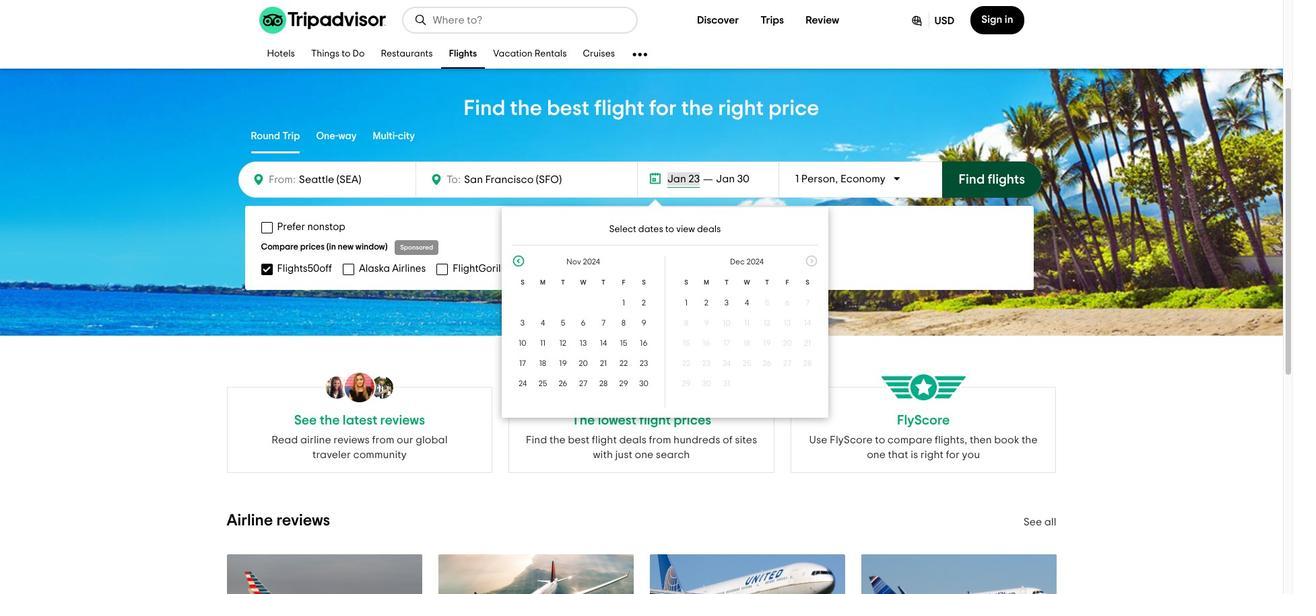 Task type: describe. For each thing, give the bounding box(es) containing it.
include nearby airports
[[664, 222, 772, 232]]

flights link
[[441, 40, 485, 69]]

2 horizontal spatial 30
[[737, 174, 750, 185]]

multi-city link
[[373, 121, 415, 154]]

nearby
[[700, 222, 733, 232]]

21 for nov 2024
[[600, 360, 607, 368]]

lowest
[[598, 414, 636, 428]]

flights50off
[[277, 264, 332, 274]]

trips
[[761, 15, 784, 26]]

sites
[[735, 435, 757, 446]]

29 for nov 2024
[[619, 380, 628, 388]]

usd
[[935, 15, 955, 26]]

tickets
[[1033, 9, 1057, 17]]

find for find the best flight for the right price
[[464, 98, 505, 119]]

alaska airlines
[[359, 264, 426, 274]]

one-
[[316, 131, 338, 141]]

tripadvisor image
[[259, 7, 386, 34]]

0 horizontal spatial airline
[[227, 513, 273, 529]]

to for use flyscore to compare flights, then book the one that is right for you
[[875, 435, 885, 446]]

unpublishedflight
[[537, 264, 620, 274]]

2 s from the left
[[642, 280, 646, 286]]

From where? text field
[[296, 170, 407, 189]]

18 for nov
[[539, 360, 546, 368]]

cruises
[[583, 49, 615, 59]]

-
[[1006, 9, 1008, 17]]

2 for dec 2024
[[704, 299, 709, 307]]

19 for nov 2024
[[559, 360, 567, 368]]

our
[[397, 435, 413, 446]]

the for find the best flight for the right price
[[510, 98, 542, 119]]

3 s from the left
[[684, 280, 688, 286]]

sign in
[[982, 14, 1013, 25]]

find the best flight deals from hundreds of sites with just one search
[[526, 435, 757, 461]]

then
[[970, 435, 992, 446]]

restaurants
[[381, 49, 433, 59]]

0 horizontal spatial reviews
[[276, 513, 330, 529]]

4 s from the left
[[806, 280, 809, 286]]

flights,
[[935, 435, 968, 446]]

do
[[353, 49, 365, 59]]

airports
[[736, 222, 772, 232]]

jan 23
[[667, 174, 700, 185]]

just
[[615, 450, 632, 461]]

view
[[676, 225, 695, 234]]

0 vertical spatial airline
[[1010, 9, 1031, 17]]

flightgorilla
[[453, 264, 510, 274]]

,
[[835, 174, 838, 185]]

flight for for
[[594, 98, 645, 119]]

best for deals
[[568, 435, 590, 446]]

8 for nov 2024
[[622, 319, 626, 327]]

discover
[[697, 15, 739, 26]]

1 t from the left
[[561, 280, 565, 286]]

11 for nov
[[540, 339, 546, 348]]

nov
[[567, 258, 581, 266]]

read
[[272, 435, 298, 446]]

trips button
[[750, 7, 795, 34]]

9 for dec 2024
[[704, 319, 709, 327]]

24 for nov 2024
[[519, 380, 527, 388]]

right inside "use flyscore to compare flights, then book the one that is right for you"
[[921, 450, 944, 461]]

20 for dec 2024
[[783, 339, 792, 348]]

review link
[[806, 13, 839, 27]]

11 for dec
[[744, 319, 750, 327]]

usd button
[[899, 6, 965, 34]]

18 for dec
[[743, 339, 751, 348]]

1 person , economy
[[795, 174, 886, 185]]

30 for nov 2024
[[639, 380, 649, 388]]

select for select dates to view deals
[[609, 225, 636, 234]]

m for nov 2024
[[540, 280, 546, 286]]

airline
[[300, 435, 331, 446]]

4 for dec
[[745, 299, 749, 307]]

7 for dec 2024
[[806, 299, 810, 307]]

sign
[[982, 14, 1003, 25]]

the for see the latest reviews
[[320, 414, 340, 428]]

3 t from the left
[[725, 280, 729, 286]]

review
[[806, 15, 839, 26]]

nov 2024
[[567, 258, 600, 266]]

f for nov 2024
[[622, 280, 626, 286]]

discover button
[[686, 7, 750, 34]]

is
[[911, 450, 918, 461]]

round trip
[[251, 131, 300, 141]]

28 for nov 2024
[[599, 380, 608, 388]]

25 for nov
[[539, 380, 547, 388]]

5 for nov 2024
[[561, 319, 565, 327]]

hotels
[[267, 49, 295, 59]]

compare prices (in new window)
[[261, 243, 388, 252]]

for
[[649, 98, 677, 119]]

traveler community
[[312, 450, 407, 461]]

flight prices
[[639, 414, 711, 428]]

find for find flights
[[959, 173, 985, 187]]

select all
[[756, 263, 800, 274]]

round
[[251, 131, 280, 141]]

dates
[[638, 225, 663, 234]]

1 s from the left
[[521, 280, 525, 286]]

the inside "use flyscore to compare flights, then book the one that is right for you"
[[1022, 435, 1038, 446]]

17 for nov
[[519, 360, 526, 368]]

hundreds
[[674, 435, 720, 446]]

city
[[398, 131, 415, 141]]

23 for dec 2024
[[702, 360, 711, 368]]

to for select dates to view deals
[[665, 225, 674, 234]]

latest
[[343, 414, 377, 428]]

s m t w t f s for nov
[[521, 280, 646, 286]]

29 for dec 2024
[[682, 380, 691, 388]]

use flyscore to compare flights, then book the one that is right for you
[[809, 435, 1038, 461]]

10 for nov 2024
[[519, 339, 527, 348]]

search image
[[414, 13, 427, 27]]

2 horizontal spatial 1
[[795, 174, 799, 185]]

nonstop
[[307, 222, 345, 232]]

jan for jan 23
[[667, 174, 686, 185]]

14 for nov 2024
[[600, 339, 607, 348]]

31
[[723, 380, 730, 388]]

27 for dec 2024
[[783, 360, 792, 368]]

things to do
[[311, 49, 365, 59]]

hotels link
[[259, 40, 303, 69]]

compare
[[888, 435, 933, 446]]

restaurants link
[[373, 40, 441, 69]]

round trip link
[[251, 121, 300, 154]]

2 t from the left
[[602, 280, 606, 286]]

compare
[[261, 243, 298, 252]]

cheap
[[957, 9, 980, 17]]

select for select all
[[756, 263, 786, 274]]

To where? text field
[[461, 171, 585, 189]]

16 for dec 2024
[[703, 339, 710, 348]]

find flights
[[959, 173, 1025, 187]]

the
[[572, 414, 595, 428]]

13 for nov 2024
[[580, 339, 587, 348]]

multi-
[[373, 131, 398, 141]]

dec 2024
[[730, 258, 764, 266]]

cruises link
[[575, 40, 623, 69]]

12 for nov 2024
[[560, 339, 567, 348]]

f for dec 2024
[[786, 280, 789, 286]]

airline reviews link
[[227, 513, 330, 529]]

0 vertical spatial flyscore
[[897, 414, 950, 428]]

prefer
[[277, 222, 305, 232]]

cheap flights - airline tickets
[[957, 9, 1057, 17]]

economy
[[841, 174, 886, 185]]

vacation
[[493, 49, 533, 59]]

1 for dec 2024
[[685, 299, 688, 307]]

4 for nov
[[541, 319, 545, 327]]

find flights button
[[942, 162, 1042, 198]]

16 for nov 2024
[[640, 339, 648, 348]]

jan for jan 30
[[716, 174, 735, 185]]



Task type: locate. For each thing, give the bounding box(es) containing it.
of
[[723, 435, 733, 446]]

m for dec 2024
[[704, 280, 709, 286]]

1 horizontal spatial 21
[[804, 339, 811, 348]]

read airline reviews from our global traveler community
[[272, 435, 448, 461]]

right right is
[[921, 450, 944, 461]]

from inside find the best flight deals from hundreds of sites with just one search
[[649, 435, 671, 446]]

25 for dec
[[743, 360, 751, 368]]

one
[[867, 450, 886, 461]]

1 vertical spatial 13
[[580, 339, 587, 348]]

1 horizontal spatial 9
[[704, 319, 709, 327]]

19 for dec 2024
[[763, 339, 771, 348]]

2 2024 from the left
[[747, 258, 764, 266]]

0 vertical spatial all
[[789, 263, 800, 274]]

22 up flight prices at the bottom of page
[[682, 360, 691, 368]]

select dates to view deals
[[609, 225, 721, 234]]

trip
[[282, 131, 300, 141]]

29 up "lowest"
[[619, 380, 628, 388]]

19
[[763, 339, 771, 348], [559, 360, 567, 368]]

alaska
[[359, 264, 390, 274]]

things to do link
[[303, 40, 373, 69]]

jan up "include" at the right of page
[[667, 174, 686, 185]]

1 29 from the left
[[619, 380, 628, 388]]

to left the view
[[665, 225, 674, 234]]

1 horizontal spatial 11
[[744, 319, 750, 327]]

1 vertical spatial 6
[[581, 319, 586, 327]]

flights left 'vacation'
[[449, 49, 477, 59]]

1 horizontal spatial jan
[[716, 174, 735, 185]]

Search search field
[[433, 14, 625, 26]]

1 horizontal spatial m
[[704, 280, 709, 286]]

jan 30
[[716, 174, 750, 185]]

person
[[801, 174, 835, 185]]

best down rentals
[[547, 98, 590, 119]]

1 vertical spatial 24
[[519, 380, 527, 388]]

1 vertical spatial 10
[[519, 339, 527, 348]]

24 for dec 2024
[[723, 360, 731, 368]]

22
[[619, 360, 628, 368], [682, 360, 691, 368]]

2 m from the left
[[704, 280, 709, 286]]

airlines
[[392, 264, 426, 274]]

1 w from the left
[[580, 280, 586, 286]]

2 for nov 2024
[[642, 299, 646, 307]]

see for see all
[[1024, 517, 1042, 528]]

2 from from the left
[[649, 435, 671, 446]]

13
[[784, 319, 791, 327], [580, 339, 587, 348]]

0 vertical spatial 21
[[804, 339, 811, 348]]

2 2 from the left
[[704, 299, 709, 307]]

1 jan from the left
[[667, 174, 686, 185]]

9
[[642, 319, 646, 327], [704, 319, 709, 327]]

0 horizontal spatial jan
[[667, 174, 686, 185]]

23 for nov 2024
[[640, 360, 648, 368]]

1 horizontal spatial s m t w t f s
[[684, 280, 809, 286]]

2 f from the left
[[786, 280, 789, 286]]

1 horizontal spatial to
[[665, 225, 674, 234]]

2 vertical spatial reviews
[[276, 513, 330, 529]]

0 vertical spatial 19
[[763, 339, 771, 348]]

one-way link
[[316, 121, 357, 154]]

deals inside find the best flight deals from hundreds of sites with just one search
[[619, 435, 647, 446]]

best inside find the best flight deals from hundreds of sites with just one search
[[568, 435, 590, 446]]

1 vertical spatial airline
[[227, 513, 273, 529]]

17
[[723, 339, 730, 348], [519, 360, 526, 368]]

see all
[[1024, 517, 1057, 528]]

rentals
[[535, 49, 567, 59]]

12 for dec 2024
[[764, 319, 771, 327]]

1 8 from the left
[[622, 319, 626, 327]]

1 f from the left
[[622, 280, 626, 286]]

22 up "lowest"
[[619, 360, 628, 368]]

select right dec
[[756, 263, 786, 274]]

5 down the select all
[[765, 299, 769, 307]]

2
[[642, 299, 646, 307], [704, 299, 709, 307]]

deals for view
[[697, 225, 721, 234]]

find for find the best flight deals from hundreds of sites with just one search
[[526, 435, 547, 446]]

1 horizontal spatial 2
[[704, 299, 709, 307]]

6 down the select all
[[785, 299, 790, 307]]

0 vertical spatial 3
[[725, 299, 729, 307]]

2 16 from the left
[[703, 339, 710, 348]]

2024 right dec
[[747, 258, 764, 266]]

0 vertical spatial 25
[[743, 360, 751, 368]]

all for select all
[[789, 263, 800, 274]]

0 vertical spatial 24
[[723, 360, 731, 368]]

23
[[689, 174, 700, 185], [640, 360, 648, 368], [702, 360, 711, 368]]

2 29 from the left
[[682, 380, 691, 388]]

for you
[[946, 450, 980, 461]]

book
[[994, 435, 1019, 446]]

m down unpublishedflight
[[540, 280, 546, 286]]

1 horizontal spatial 16
[[703, 339, 710, 348]]

0 vertical spatial 28
[[803, 360, 812, 368]]

all for see all
[[1045, 517, 1057, 528]]

deals up "just"
[[619, 435, 647, 446]]

airline reviews
[[227, 513, 330, 529]]

1 horizontal spatial 23
[[689, 174, 700, 185]]

3 for dec 2024
[[725, 299, 729, 307]]

1 vertical spatial 26
[[559, 380, 568, 388]]

right
[[718, 98, 764, 119], [921, 450, 944, 461]]

0 horizontal spatial flights
[[449, 49, 477, 59]]

price
[[769, 98, 819, 119]]

0 horizontal spatial right
[[718, 98, 764, 119]]

0 horizontal spatial 26
[[559, 380, 568, 388]]

0 horizontal spatial 6
[[581, 319, 586, 327]]

2024
[[583, 258, 600, 266], [747, 258, 764, 266]]

1 horizontal spatial 12
[[764, 319, 771, 327]]

1 horizontal spatial 30
[[702, 380, 711, 388]]

s m t w t f s down unpublishedflight
[[521, 280, 646, 286]]

4 down unpublishedflight
[[541, 319, 545, 327]]

1 horizontal spatial 22
[[682, 360, 691, 368]]

0 horizontal spatial from
[[372, 435, 394, 446]]

1 horizontal spatial flights
[[982, 9, 1004, 17]]

23 left jan 30
[[689, 174, 700, 185]]

vacation rentals
[[493, 49, 567, 59]]

2024 right nov
[[583, 258, 600, 266]]

flight up with at the bottom of page
[[592, 435, 617, 446]]

w for dec
[[744, 280, 750, 286]]

deals for flight
[[619, 435, 647, 446]]

22 for nov 2024
[[619, 360, 628, 368]]

new
[[338, 243, 354, 252]]

23 up the lowest flight prices
[[640, 360, 648, 368]]

0 vertical spatial to
[[342, 49, 351, 59]]

1 vertical spatial 21
[[600, 360, 607, 368]]

2 jan from the left
[[716, 174, 735, 185]]

0 vertical spatial 20
[[783, 339, 792, 348]]

flyscore inside "use flyscore to compare flights, then book the one that is right for you"
[[830, 435, 873, 446]]

1 vertical spatial 11
[[540, 339, 546, 348]]

flyscore
[[897, 414, 950, 428], [830, 435, 873, 446]]

flight for deals
[[592, 435, 617, 446]]

find inside "button"
[[959, 173, 985, 187]]

from left 'our'
[[372, 435, 394, 446]]

dec
[[730, 258, 745, 266]]

global
[[416, 435, 448, 446]]

vacation rentals link
[[485, 40, 575, 69]]

best
[[547, 98, 590, 119], [568, 435, 590, 446]]

0 horizontal spatial 9
[[642, 319, 646, 327]]

include
[[664, 222, 698, 232]]

deals right the view
[[697, 225, 721, 234]]

1 horizontal spatial 1
[[685, 299, 688, 307]]

12
[[764, 319, 771, 327], [560, 339, 567, 348]]

27 for nov 2024
[[579, 380, 587, 388]]

0 horizontal spatial 10
[[519, 339, 527, 348]]

0 horizontal spatial 2024
[[583, 258, 600, 266]]

f
[[622, 280, 626, 286], [786, 280, 789, 286]]

26 for nov 2024
[[559, 380, 568, 388]]

multi-city
[[373, 131, 415, 141]]

flyscore up compare
[[897, 414, 950, 428]]

2 horizontal spatial find
[[959, 173, 985, 187]]

s m t w t f s down "dec 2024"
[[684, 280, 809, 286]]

2 s m t w t f s from the left
[[684, 280, 809, 286]]

the lowest flight prices
[[572, 414, 711, 428]]

1 vertical spatial 14
[[600, 339, 607, 348]]

from
[[372, 435, 394, 446], [649, 435, 671, 446]]

see for see the latest reviews
[[294, 414, 317, 428]]

jan
[[667, 174, 686, 185], [716, 174, 735, 185]]

0 horizontal spatial 3
[[521, 319, 525, 327]]

find the best flight for the right price
[[464, 98, 819, 119]]

s m t w t f s for dec
[[684, 280, 809, 286]]

6 for dec 2024
[[785, 299, 790, 307]]

best down the
[[568, 435, 590, 446]]

jan right the jan 23
[[716, 174, 735, 185]]

one search
[[635, 450, 690, 461]]

1 2 from the left
[[642, 299, 646, 307]]

flyscore up one
[[830, 435, 873, 446]]

1 horizontal spatial right
[[921, 450, 944, 461]]

0 vertical spatial flights
[[982, 9, 1004, 17]]

flights
[[988, 173, 1025, 187]]

2 horizontal spatial reviews
[[380, 414, 425, 428]]

20
[[783, 339, 792, 348], [579, 360, 588, 368]]

1 horizontal spatial reviews
[[334, 435, 370, 446]]

2 15 from the left
[[683, 339, 690, 348]]

20 for nov 2024
[[579, 360, 588, 368]]

0 horizontal spatial 25
[[539, 380, 547, 388]]

2024 for dec 2024
[[747, 258, 764, 266]]

0 horizontal spatial 23
[[640, 360, 648, 368]]

0 horizontal spatial 8
[[622, 319, 626, 327]]

30 left 31
[[702, 380, 711, 388]]

w down "dec 2024"
[[744, 280, 750, 286]]

(in
[[327, 243, 336, 252]]

0 vertical spatial 18
[[743, 339, 751, 348]]

7
[[806, 299, 810, 307], [601, 319, 606, 327]]

best for for
[[547, 98, 590, 119]]

1 2024 from the left
[[583, 258, 600, 266]]

15 for dec 2024
[[683, 339, 690, 348]]

1 horizontal spatial from
[[649, 435, 671, 446]]

4 t from the left
[[765, 280, 769, 286]]

1 horizontal spatial 4
[[745, 299, 749, 307]]

5 for dec 2024
[[765, 299, 769, 307]]

select left dates
[[609, 225, 636, 234]]

from inside read airline reviews from our global traveler community
[[372, 435, 394, 446]]

1 horizontal spatial 13
[[784, 319, 791, 327]]

0 horizontal spatial 21
[[600, 360, 607, 368]]

see the latest reviews
[[294, 414, 425, 428]]

1 horizontal spatial 26
[[763, 360, 772, 368]]

3 for nov 2024
[[521, 319, 525, 327]]

0 horizontal spatial 2
[[642, 299, 646, 307]]

0 horizontal spatial to
[[342, 49, 351, 59]]

sponsored
[[400, 245, 433, 251]]

4 down "dec 2024"
[[745, 299, 749, 307]]

6 for nov 2024
[[581, 319, 586, 327]]

flight left for in the right of the page
[[594, 98, 645, 119]]

1 vertical spatial 20
[[579, 360, 588, 368]]

m down "flightsearchdirect"
[[704, 280, 709, 286]]

the for find the best flight deals from hundreds of sites with just one search
[[550, 435, 566, 446]]

0 horizontal spatial 5
[[561, 319, 565, 327]]

reviews inside read airline reviews from our global traveler community
[[334, 435, 370, 446]]

1 horizontal spatial 6
[[785, 299, 790, 307]]

to left do
[[342, 49, 351, 59]]

2024 for nov 2024
[[583, 258, 600, 266]]

1 horizontal spatial 10
[[723, 319, 731, 327]]

0 vertical spatial see
[[294, 414, 317, 428]]

29 up flight prices at the bottom of page
[[682, 380, 691, 388]]

6 down unpublishedflight
[[581, 319, 586, 327]]

1 vertical spatial select
[[756, 263, 786, 274]]

2 vertical spatial to
[[875, 435, 885, 446]]

0 vertical spatial right
[[718, 98, 764, 119]]

1 m from the left
[[540, 280, 546, 286]]

flight inside find the best flight deals from hundreds of sites with just one search
[[592, 435, 617, 446]]

to
[[342, 49, 351, 59], [665, 225, 674, 234], [875, 435, 885, 446]]

right left price
[[718, 98, 764, 119]]

1 s m t w t f s from the left
[[521, 280, 646, 286]]

2 8 from the left
[[684, 319, 689, 327]]

window)
[[356, 243, 388, 252]]

0 vertical spatial best
[[547, 98, 590, 119]]

13 for dec 2024
[[784, 319, 791, 327]]

1 for nov 2024
[[622, 299, 625, 307]]

1 vertical spatial 7
[[601, 319, 606, 327]]

flights
[[982, 9, 1004, 17], [449, 49, 477, 59]]

17 for dec
[[723, 339, 730, 348]]

28
[[803, 360, 812, 368], [599, 380, 608, 388]]

airline
[[1010, 9, 1031, 17], [227, 513, 273, 529]]

14 for dec 2024
[[804, 319, 811, 327]]

0 vertical spatial select
[[609, 225, 636, 234]]

flights left -
[[982, 9, 1004, 17]]

from:
[[269, 174, 296, 185]]

7 for nov 2024
[[601, 319, 606, 327]]

the inside find the best flight deals from hundreds of sites with just one search
[[550, 435, 566, 446]]

to up one
[[875, 435, 885, 446]]

1 vertical spatial 17
[[519, 360, 526, 368]]

21 for dec 2024
[[804, 339, 811, 348]]

9 for nov 2024
[[642, 319, 646, 327]]

to inside "use flyscore to compare flights, then book the one that is right for you"
[[875, 435, 885, 446]]

0 vertical spatial 13
[[784, 319, 791, 327]]

15 for nov 2024
[[620, 339, 627, 348]]

flights inside flights "link"
[[449, 49, 477, 59]]

1 16 from the left
[[640, 339, 648, 348]]

26 for dec 2024
[[763, 360, 772, 368]]

0 horizontal spatial flyscore
[[830, 435, 873, 446]]

22 for dec 2024
[[682, 360, 691, 368]]

2 vertical spatial find
[[526, 435, 547, 446]]

1 from from the left
[[372, 435, 394, 446]]

0 horizontal spatial 14
[[600, 339, 607, 348]]

0 vertical spatial 17
[[723, 339, 730, 348]]

0 horizontal spatial 24
[[519, 380, 527, 388]]

0 horizontal spatial 30
[[639, 380, 649, 388]]

8 for dec 2024
[[684, 319, 689, 327]]

find inside find the best flight deals from hundreds of sites with just one search
[[526, 435, 547, 446]]

2 9 from the left
[[704, 319, 709, 327]]

1 15 from the left
[[620, 339, 627, 348]]

all
[[789, 263, 800, 274], [1045, 517, 1057, 528]]

28 for dec 2024
[[803, 360, 812, 368]]

w for nov
[[580, 280, 586, 286]]

prices
[[300, 243, 325, 252]]

None search field
[[403, 8, 636, 32]]

prefer nonstop
[[277, 222, 345, 232]]

flightsearchdirect
[[647, 264, 734, 274]]

0 horizontal spatial 22
[[619, 360, 628, 368]]

30 up airports
[[737, 174, 750, 185]]

30 up the lowest flight prices
[[639, 380, 649, 388]]

1 vertical spatial 4
[[541, 319, 545, 327]]

1 horizontal spatial 28
[[803, 360, 812, 368]]

sign in link
[[971, 6, 1024, 34]]

from up one search
[[649, 435, 671, 446]]

w down unpublishedflight
[[580, 280, 586, 286]]

2 horizontal spatial to
[[875, 435, 885, 446]]

30 for dec 2024
[[702, 380, 711, 388]]

1 vertical spatial 27
[[579, 380, 587, 388]]

0 horizontal spatial select
[[609, 225, 636, 234]]

in
[[1005, 14, 1013, 25]]

1 22 from the left
[[619, 360, 628, 368]]

2 w from the left
[[744, 280, 750, 286]]

1 vertical spatial right
[[921, 450, 944, 461]]

2 horizontal spatial 23
[[702, 360, 711, 368]]

0 vertical spatial 14
[[804, 319, 811, 327]]

10 for dec 2024
[[723, 319, 731, 327]]

1 vertical spatial 18
[[539, 360, 546, 368]]

0 horizontal spatial deals
[[619, 435, 647, 446]]

2 22 from the left
[[682, 360, 691, 368]]

things
[[311, 49, 340, 59]]

8
[[622, 319, 626, 327], [684, 319, 689, 327]]

0 vertical spatial 7
[[806, 299, 810, 307]]

5 down unpublishedflight
[[561, 319, 565, 327]]

select
[[609, 225, 636, 234], [756, 263, 786, 274]]

with
[[593, 450, 613, 461]]

see all link
[[1024, 517, 1057, 528]]

0 horizontal spatial 12
[[560, 339, 567, 348]]

that
[[888, 450, 908, 461]]

1
[[795, 174, 799, 185], [622, 299, 625, 307], [685, 299, 688, 307]]

one-way
[[316, 131, 357, 141]]

23 up flight prices at the bottom of page
[[702, 360, 711, 368]]

0 vertical spatial 27
[[783, 360, 792, 368]]

0 horizontal spatial 16
[[640, 339, 648, 348]]

1 9 from the left
[[642, 319, 646, 327]]

1 horizontal spatial 25
[[743, 360, 751, 368]]

1 vertical spatial 12
[[560, 339, 567, 348]]



Task type: vqa. For each thing, say whether or not it's contained in the screenshot.
the Badges
no



